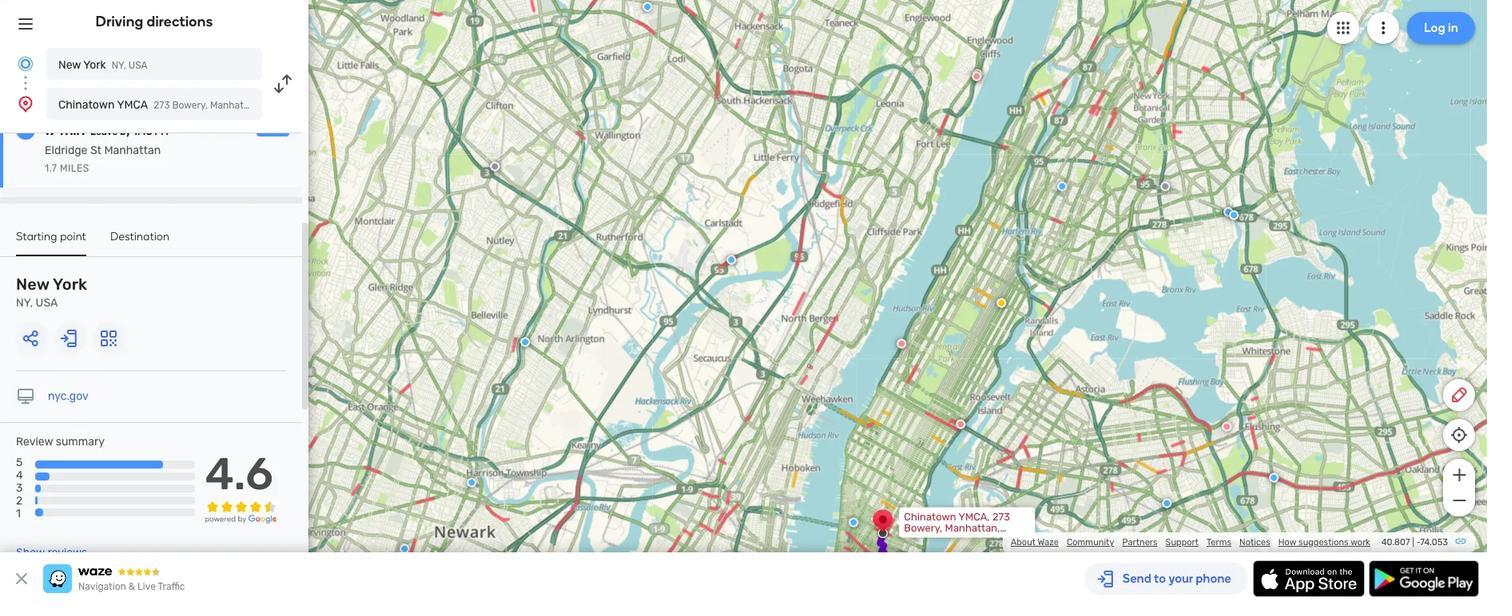 Task type: describe. For each thing, give the bounding box(es) containing it.
1 vertical spatial road closed image
[[897, 339, 907, 349]]

accident image
[[490, 162, 500, 171]]

partners link
[[1123, 538, 1158, 548]]

4.6
[[205, 449, 273, 501]]

work
[[1351, 538, 1371, 548]]

1.7
[[45, 163, 57, 174]]

0 vertical spatial york
[[83, 58, 106, 72]]

0 horizontal spatial ny,
[[16, 297, 33, 310]]

accident image
[[1161, 182, 1171, 191]]

2 horizontal spatial road closed image
[[1223, 423, 1232, 432]]

zoom in image
[[1450, 466, 1470, 485]]

terms
[[1207, 538, 1232, 548]]

bowery, for ymca
[[172, 100, 208, 111]]

review
[[16, 436, 53, 449]]

273 for ymca
[[154, 100, 170, 111]]

waze
[[1038, 538, 1059, 548]]

1
[[16, 508, 21, 522]]

pencil image
[[1450, 386, 1469, 405]]

273 for ymca,
[[993, 511, 1011, 523]]

chinatown for ymca,
[[904, 511, 957, 523]]

nyc.gov link
[[48, 390, 89, 404]]

manhattan, for ymca
[[210, 100, 261, 111]]

driving
[[96, 13, 143, 30]]

5
[[16, 457, 23, 470]]

notices
[[1240, 538, 1271, 548]]

&
[[129, 582, 135, 593]]

destination button
[[110, 230, 170, 255]]

support link
[[1166, 538, 1199, 548]]

17
[[45, 122, 57, 139]]

40.807 | -74.053
[[1382, 538, 1449, 548]]

about waze community partners support terms notices how suggestions work
[[1011, 538, 1371, 548]]

1 horizontal spatial road closed image
[[972, 72, 982, 81]]

x image
[[12, 570, 31, 589]]

eldridge
[[45, 144, 88, 157]]

about waze link
[[1011, 538, 1059, 548]]

2
[[16, 495, 23, 509]]

5 4 3 2 1
[[16, 457, 23, 522]]

starting
[[16, 230, 57, 244]]

min
[[60, 122, 85, 139]]

current location image
[[16, 54, 35, 74]]

terms link
[[1207, 538, 1232, 548]]

destination
[[110, 230, 170, 244]]

chinatown ymca 273 bowery, manhattan, united states
[[58, 98, 324, 112]]

hazard image
[[997, 299, 1007, 308]]

navigation & live traffic
[[78, 582, 185, 593]]

driving directions
[[96, 13, 213, 30]]

reviews
[[47, 547, 87, 560]]

community link
[[1067, 538, 1115, 548]]



Task type: vqa. For each thing, say whether or not it's contained in the screenshot.
10
no



Task type: locate. For each thing, give the bounding box(es) containing it.
police image
[[643, 2, 653, 12], [521, 338, 530, 347], [984, 507, 993, 517], [849, 518, 859, 528]]

about
[[1011, 538, 1036, 548]]

1 vertical spatial manhattan,
[[945, 522, 1000, 534]]

nyc.gov
[[48, 390, 89, 404]]

bowery, left ymca,
[[904, 522, 943, 534]]

usa up "ymca"
[[129, 60, 148, 71]]

show
[[16, 547, 45, 560]]

0 vertical spatial states
[[295, 100, 324, 111]]

0 horizontal spatial road closed image
[[956, 420, 966, 430]]

united for ymca,
[[904, 534, 937, 546]]

miles
[[60, 163, 89, 174]]

pm
[[155, 126, 169, 138]]

united inside chinatown ymca, 273 bowery, manhattan, united states
[[904, 534, 937, 546]]

3
[[16, 482, 23, 496]]

link image
[[1455, 536, 1468, 548]]

0 vertical spatial new
[[58, 58, 81, 72]]

ny, down starting point button
[[16, 297, 33, 310]]

computer image
[[16, 388, 35, 407]]

bowery, for ymca,
[[904, 522, 943, 534]]

review summary
[[16, 436, 105, 449]]

starting point button
[[16, 230, 86, 257]]

273 inside chinatown ymca 273 bowery, manhattan, united states
[[154, 100, 170, 111]]

|
[[1413, 538, 1415, 548]]

navigation
[[78, 582, 126, 593]]

chinatown
[[58, 98, 115, 112], [904, 511, 957, 523]]

by
[[120, 126, 131, 138]]

1 horizontal spatial bowery,
[[904, 522, 943, 534]]

road closed image
[[972, 72, 982, 81], [956, 420, 966, 430], [1223, 423, 1232, 432]]

273 up pm
[[154, 100, 170, 111]]

1 horizontal spatial usa
[[129, 60, 148, 71]]

traffic
[[158, 582, 185, 593]]

ny,
[[112, 60, 126, 71], [16, 297, 33, 310]]

0 vertical spatial chinatown
[[58, 98, 115, 112]]

new york ny, usa down driving
[[58, 58, 148, 72]]

manhattan, inside chinatown ymca, 273 bowery, manhattan, united states
[[945, 522, 1000, 534]]

0 horizontal spatial bowery,
[[172, 100, 208, 111]]

1 vertical spatial york
[[53, 275, 87, 294]]

usa
[[129, 60, 148, 71], [36, 297, 58, 310]]

states inside chinatown ymca, 273 bowery, manhattan, united states
[[939, 534, 971, 546]]

0 vertical spatial usa
[[129, 60, 148, 71]]

1 horizontal spatial ny,
[[112, 60, 126, 71]]

0 horizontal spatial road closed image
[[897, 339, 907, 349]]

ny, up "ymca"
[[112, 60, 126, 71]]

partners
[[1123, 538, 1158, 548]]

states inside chinatown ymca 273 bowery, manhattan, united states
[[295, 100, 324, 111]]

1 horizontal spatial states
[[939, 534, 971, 546]]

how suggestions work link
[[1279, 538, 1371, 548]]

0 horizontal spatial united
[[263, 100, 293, 111]]

states for ymca,
[[939, 534, 971, 546]]

starting point
[[16, 230, 86, 244]]

summary
[[56, 436, 105, 449]]

york down starting point button
[[53, 275, 87, 294]]

chinatown left ymca,
[[904, 511, 957, 523]]

st
[[90, 144, 102, 157]]

1 vertical spatial chinatown
[[904, 511, 957, 523]]

bowery, inside chinatown ymca, 273 bowery, manhattan, united states
[[904, 522, 943, 534]]

0 horizontal spatial manhattan,
[[210, 100, 261, 111]]

notices link
[[1240, 538, 1271, 548]]

new down starting point button
[[16, 275, 49, 294]]

0 vertical spatial bowery,
[[172, 100, 208, 111]]

1 vertical spatial ny,
[[16, 297, 33, 310]]

0 horizontal spatial 273
[[154, 100, 170, 111]]

0 horizontal spatial chinatown
[[58, 98, 115, 112]]

0 vertical spatial 273
[[154, 100, 170, 111]]

1 vertical spatial usa
[[36, 297, 58, 310]]

manhattan, for ymca,
[[945, 522, 1000, 534]]

4
[[16, 469, 23, 483]]

community
[[1067, 538, 1115, 548]]

0 vertical spatial new york ny, usa
[[58, 58, 148, 72]]

new york ny, usa
[[58, 58, 148, 72], [16, 275, 87, 310]]

1 vertical spatial new york ny, usa
[[16, 275, 87, 310]]

chinatown up min
[[58, 98, 115, 112]]

1 vertical spatial bowery,
[[904, 522, 943, 534]]

273 inside chinatown ymca, 273 bowery, manhattan, united states
[[993, 511, 1011, 523]]

new york ny, usa down starting point button
[[16, 275, 87, 310]]

1 horizontal spatial united
[[904, 534, 937, 546]]

1 vertical spatial united
[[904, 534, 937, 546]]

40.807
[[1382, 538, 1411, 548]]

273
[[154, 100, 170, 111], [993, 511, 1011, 523]]

states for ymca
[[295, 100, 324, 111]]

states
[[295, 100, 324, 111], [939, 534, 971, 546]]

0 horizontal spatial new
[[16, 275, 49, 294]]

1 horizontal spatial chinatown
[[904, 511, 957, 523]]

1 vertical spatial 273
[[993, 511, 1011, 523]]

york
[[83, 58, 106, 72], [53, 275, 87, 294]]

manhattan, inside chinatown ymca 273 bowery, manhattan, united states
[[210, 100, 261, 111]]

york down driving
[[83, 58, 106, 72]]

road closed image
[[973, 69, 983, 79], [897, 339, 907, 349]]

bowery,
[[172, 100, 208, 111], [904, 522, 943, 534]]

chinatown ymca, 273 bowery, manhattan, united states
[[904, 511, 1011, 546]]

1 vertical spatial new
[[16, 275, 49, 294]]

0 vertical spatial road closed image
[[973, 69, 983, 79]]

1 horizontal spatial manhattan,
[[945, 522, 1000, 534]]

how
[[1279, 538, 1297, 548]]

ymca,
[[959, 511, 990, 523]]

leave
[[90, 126, 118, 138]]

1 horizontal spatial new
[[58, 58, 81, 72]]

bowery, inside chinatown ymca 273 bowery, manhattan, united states
[[172, 100, 208, 111]]

new right current location image
[[58, 58, 81, 72]]

273 right ymca,
[[993, 511, 1011, 523]]

0 horizontal spatial states
[[295, 100, 324, 111]]

zoom out image
[[1450, 492, 1470, 511]]

united inside chinatown ymca 273 bowery, manhattan, united states
[[263, 100, 293, 111]]

new inside the new york ny, usa
[[16, 275, 49, 294]]

0 horizontal spatial usa
[[36, 297, 58, 310]]

new
[[58, 58, 81, 72], [16, 275, 49, 294]]

chinatown inside chinatown ymca, 273 bowery, manhattan, united states
[[904, 511, 957, 523]]

0 vertical spatial manhattan,
[[210, 100, 261, 111]]

0 vertical spatial ny,
[[112, 60, 126, 71]]

eldridge st manhattan 1.7 miles
[[45, 144, 161, 174]]

directions
[[147, 13, 213, 30]]

point
[[60, 230, 86, 244]]

ymca
[[117, 98, 148, 112]]

17 min leave by 1:43 pm
[[45, 122, 169, 139]]

1 horizontal spatial road closed image
[[973, 69, 983, 79]]

police image
[[1058, 182, 1068, 191], [1224, 207, 1234, 217], [1230, 211, 1239, 220], [727, 255, 737, 265], [1270, 474, 1279, 483], [467, 478, 477, 488], [1163, 499, 1172, 509], [400, 545, 410, 554]]

united
[[263, 100, 293, 111], [904, 534, 937, 546]]

74.053
[[1421, 538, 1449, 548]]

chinatown for ymca
[[58, 98, 115, 112]]

manhattan,
[[210, 100, 261, 111], [945, 522, 1000, 534]]

location image
[[16, 94, 35, 114]]

live
[[138, 582, 156, 593]]

show reviews
[[16, 547, 87, 560]]

bowery, right "ymca"
[[172, 100, 208, 111]]

usa down starting point button
[[36, 297, 58, 310]]

1:43
[[133, 126, 152, 138]]

support
[[1166, 538, 1199, 548]]

1 horizontal spatial 273
[[993, 511, 1011, 523]]

united for ymca
[[263, 100, 293, 111]]

-
[[1417, 538, 1421, 548]]

suggestions
[[1299, 538, 1349, 548]]

1 vertical spatial states
[[939, 534, 971, 546]]

york inside the new york ny, usa
[[53, 275, 87, 294]]

0 vertical spatial united
[[263, 100, 293, 111]]

manhattan
[[104, 144, 161, 157]]



